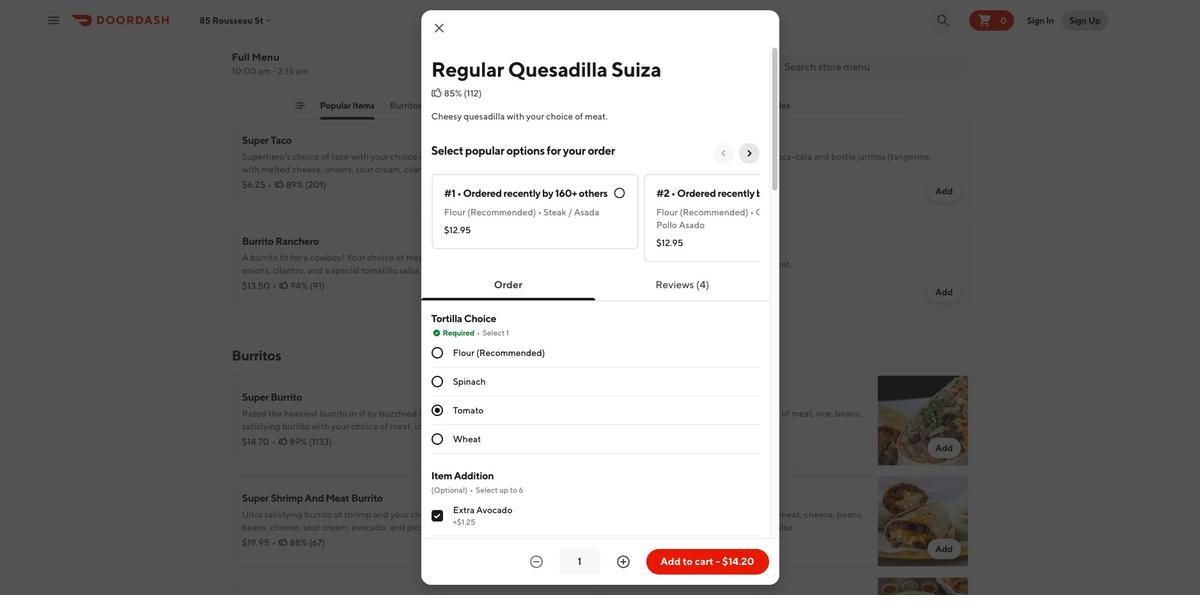Task type: locate. For each thing, give the bounding box(es) containing it.
ultra right tomato option
[[450, 409, 470, 419]]

2 / from the left
[[821, 207, 825, 217]]

am right 2:15 at the left of the page
[[296, 66, 308, 76]]

select left 1
[[483, 328, 505, 338]]

0 vertical spatial a
[[242, 253, 249, 263]]

94% up the add to cart - $14.20
[[664, 538, 681, 548]]

super left shrimp
[[242, 492, 269, 505]]

#1 • ordered recently by 160+ others
[[444, 187, 608, 200]]

85% up tacos button
[[444, 88, 462, 98]]

regular burrito image
[[878, 0, 968, 7], [878, 375, 968, 466]]

/ right steak
[[568, 207, 572, 217]]

0 horizontal spatial cowboy!
[[310, 253, 345, 263]]

$13.50 • up increase quantity by 1 icon
[[615, 538, 650, 548]]

add button for mouth-watering burrito with your choice of meat, rice, beans, onions, cilantro, and pico de gallo salsa.
[[928, 438, 961, 458]]

of inside regular burrito mouth-watering burrito with your choice of meat, rice, beans, onions, cilantro, and pico de gallo salsa.
[[782, 409, 790, 419]]

85% (112) inside regular quesadilla suiza dialog
[[444, 88, 482, 98]]

with up items
[[356, 51, 374, 61]]

with inside super quesadilla suiza tempting cheesy quesadilla with your choice of meat, sour cream, avocado, and pico de gallo salsa.
[[356, 51, 374, 61]]

burrito down 'and'
[[304, 510, 332, 520]]

your inside super shrimp and meat burrito ultra satisfying burrito of shrimp and your choice of meat, rice, beans, cheese, sour cream, avocado, and pico de gallo salsa.
[[390, 510, 409, 520]]

0 vertical spatial regular burrito image
[[878, 0, 968, 7]]

flour for flour (recommended) • grilled chicken / pollo asado
[[656, 207, 678, 217]]

1 horizontal spatial a
[[615, 510, 622, 520]]

melted up sauce. at top left
[[262, 164, 290, 175]]

for up the add to cart - $14.20
[[664, 510, 675, 520]]

flour down the #1
[[444, 207, 466, 217]]

$12.95 down pollo
[[656, 238, 683, 248]]

• right the #1
[[457, 187, 461, 200]]

2 horizontal spatial by
[[756, 187, 768, 200]]

1 horizontal spatial ordered
[[677, 187, 716, 200]]

flour inside the flour (recommended) • grilled chicken / pollo asado
[[656, 207, 678, 217]]

increase quantity by 1 image
[[615, 554, 631, 570]]

(recommended) up 'asado'
[[680, 207, 748, 217]]

2 horizontal spatial quesadilla
[[653, 242, 701, 254]]

1 horizontal spatial 85%
[[663, 274, 681, 285]]

regular
[[431, 57, 504, 81], [615, 242, 651, 254], [615, 391, 651, 404]]

gallo inside super quesadilla suiza tempting cheesy quesadilla with your choice of meat, sour cream, avocado, and pico de gallo salsa.
[[358, 63, 378, 74]]

1 bottle from the left
[[746, 152, 771, 162]]

1 horizontal spatial cowboy!
[[683, 510, 718, 520]]

super taco superhero's choice of taco with your choice of meat, topped with melted cheese, onions, sour cream, cilantro, avocado, and hot sauce. tacos only come with corn tortillas.
[[242, 134, 493, 187]]

a inside burrito ranchero a burrito fit for a cowboy! your choice of meat, cheese, beans, onions, cilantro, and a special tomatillo salsa.
[[242, 253, 249, 263]]

sour inside super shrimp and meat burrito ultra satisfying burrito of shrimp and your choice of meat, rice, beans, cheese, sour cream, avocado, and pico de gallo salsa.
[[303, 522, 321, 533]]

$14.95
[[615, 79, 643, 89]]

$12.95 down the #1
[[444, 225, 471, 235]]

by left 160+
[[542, 187, 553, 200]]

cream, down chips
[[663, 63, 690, 74]]

popular
[[320, 100, 351, 111]]

1 vertical spatial a
[[615, 510, 622, 520]]

others up chicken
[[789, 187, 818, 200]]

fit inside a burrito fit for a cowboy! your choice of meat, cheese, beans, onions, cilantro, and a special tomatillo salsa.
[[653, 510, 662, 520]]

1 vertical spatial -
[[716, 556, 720, 568]]

cheese, inside crispy chips with your choice of meat, melted cheese, refried beans, sour cream, avocado, and pico de gallo salsa.
[[800, 51, 831, 61]]

flour for flour (recommended) • steak / asada
[[444, 207, 466, 217]]

cream, down rated
[[242, 434, 269, 444]]

1 vertical spatial $12.95
[[656, 238, 683, 248]]

2 super from the top
[[242, 134, 269, 146]]

cheesy up reviews (4) button
[[615, 259, 646, 269]]

the mexican sodas available are bottle coca-cola and bottle jarritos (tangerine, pineapple, tamarind, and grapefruit).
[[615, 152, 932, 175]]

1 vertical spatial 85% (112)
[[663, 274, 701, 285]]

ordered
[[463, 187, 502, 200], [677, 187, 716, 200]]

1 vertical spatial regular burrito image
[[878, 375, 968, 466]]

2 regular burrito image from the top
[[878, 375, 968, 466]]

with inside super burrito rated the heaviest burrito in sf by buzzfeed (2015)! ultra satisfying burrito with your choice of meat, cheese, sour cream, rice, beans, pico de gallo salsa, and avocado.
[[312, 421, 329, 432]]

recently for 160+
[[504, 187, 540, 200]]

0 vertical spatial ultra
[[450, 409, 470, 419]]

avocado, inside super taco superhero's choice of taco with your choice of meat, topped with melted cheese, onions, sour cream, cilantro, avocado, and hot sauce. tacos only come with corn tortillas.
[[439, 164, 476, 175]]

sour up corn
[[356, 164, 373, 175]]

pico inside crispy chips with your choice of meat, melted cheese, refried beans, sour cream, avocado, and pico de gallo salsa.
[[748, 63, 765, 74]]

2 bottle from the left
[[831, 152, 856, 162]]

1 horizontal spatial to
[[683, 556, 693, 568]]

89% left "(1133)"
[[290, 437, 307, 447]]

pico for with
[[748, 63, 765, 74]]

1 horizontal spatial tomatillo
[[735, 522, 771, 533]]

1 vertical spatial 94% (91)
[[664, 538, 698, 548]]

ordered down tamarind,
[[677, 187, 716, 200]]

meat.
[[585, 111, 608, 121], [769, 259, 792, 269]]

+$1.25
[[453, 517, 476, 527]]

salsa. inside super quesadilla suiza tempting cheesy quesadilla with your choice of meat, sour cream, avocado, and pico de gallo salsa.
[[380, 63, 401, 74]]

1 vertical spatial tomatillo
[[735, 522, 771, 533]]

next image
[[744, 148, 754, 159]]

tomatillo
[[361, 265, 398, 276], [735, 522, 771, 533]]

burrito inside super shrimp and meat burrito ultra satisfying burrito of shrimp and your choice of meat, rice, beans, cheese, sour cream, avocado, and pico de gallo salsa.
[[351, 492, 383, 505]]

burrito left ranchero
[[242, 235, 274, 247]]

0 vertical spatial burritos
[[390, 100, 422, 111]]

2 horizontal spatial suiza
[[703, 242, 727, 254]]

pico for mouth-
[[698, 421, 716, 432]]

sign
[[1027, 15, 1045, 25], [1069, 15, 1087, 25]]

gallo for mouth-
[[730, 421, 750, 432]]

(recommended) inside tortilla choice group
[[476, 348, 545, 358]]

89% for burrito
[[290, 437, 307, 447]]

tacos right burritos button
[[438, 100, 461, 111]]

cowboy! inside burrito ranchero a burrito fit for a cowboy! your choice of meat, cheese, beans, onions, cilantro, and a special tomatillo salsa.
[[310, 253, 345, 263]]

sour down chips
[[644, 63, 661, 74]]

1 horizontal spatial suiza
[[611, 57, 661, 81]]

burrito up 'the'
[[271, 391, 302, 404]]

cowboy! up cart
[[683, 510, 718, 520]]

sign in link
[[1020, 7, 1062, 33]]

add button
[[554, 181, 587, 201], [928, 181, 961, 201], [928, 282, 961, 302], [554, 438, 587, 458], [928, 438, 961, 458], [554, 539, 587, 560], [928, 539, 961, 560]]

flour down "required"
[[453, 348, 475, 358]]

1 horizontal spatial am
[[296, 66, 308, 76]]

de
[[346, 63, 356, 74], [767, 63, 777, 74], [717, 421, 728, 432], [338, 434, 348, 444], [426, 522, 437, 533]]

1 horizontal spatial quesadilla
[[508, 57, 608, 81]]

0 horizontal spatial your
[[347, 253, 365, 263]]

item
[[431, 470, 452, 482]]

$13.50 • down ranchero
[[242, 281, 276, 291]]

0 horizontal spatial burritos
[[232, 347, 281, 364]]

of inside a burrito fit for a cowboy! your choice of meat, cheese, beans, onions, cilantro, and a special tomatillo salsa.
[[769, 510, 778, 520]]

sour up "88% (67)"
[[303, 522, 321, 533]]

1 vertical spatial 89%
[[290, 437, 307, 447]]

to left cart
[[683, 556, 693, 568]]

with up (4)
[[691, 259, 709, 269]]

(recommended) down 1
[[476, 348, 545, 358]]

asado
[[679, 220, 705, 230]]

select left popular
[[431, 144, 463, 157]]

(112) down the regular quesadilla suiza cheesy quesadilla with your choice of meat. in the right of the page
[[683, 274, 701, 285]]

85% (112) up tacos button
[[444, 88, 482, 98]]

0 vertical spatial -
[[272, 66, 276, 76]]

0 horizontal spatial rice,
[[271, 434, 288, 444]]

quesadillas
[[476, 100, 524, 111]]

by inside super burrito rated the heaviest burrito in sf by buzzfeed (2015)! ultra satisfying burrito with your choice of meat, cheese, sour cream, rice, beans, pico de gallo salsa, and avocado.
[[367, 409, 377, 419]]

burrito up watering
[[653, 391, 684, 404]]

• select 1
[[477, 328, 509, 338]]

meat. inside regular quesadilla suiza dialog
[[585, 111, 608, 121]]

item addition group
[[431, 469, 759, 595]]

for down ranchero
[[290, 253, 302, 263]]

to inside item addition (optional) • select up to 6
[[510, 485, 517, 495]]

de inside regular burrito mouth-watering burrito with your choice of meat, rice, beans, onions, cilantro, and pico de gallo salsa.
[[717, 421, 728, 432]]

cream, inside crispy chips with your choice of meat, melted cheese, refried beans, sour cream, avocado, and pico de gallo salsa.
[[663, 63, 690, 74]]

avocado, inside super shrimp and meat burrito ultra satisfying burrito of shrimp and your choice of meat, rice, beans, cheese, sour cream, avocado, and pico de gallo salsa.
[[351, 522, 388, 533]]

1 vertical spatial (112)
[[683, 274, 701, 285]]

meat, inside super quesadilla suiza tempting cheesy quesadilla with your choice of meat, sour cream, avocado, and pico de gallo salsa.
[[434, 51, 457, 61]]

choice
[[395, 51, 422, 61], [706, 51, 733, 61], [546, 111, 573, 121], [292, 152, 319, 162], [390, 152, 418, 162], [367, 253, 394, 263], [730, 259, 757, 269], [753, 409, 780, 419], [351, 421, 378, 432], [410, 510, 437, 520], [740, 510, 768, 520]]

cream, down tempting
[[242, 63, 269, 74]]

super for super burrito
[[242, 391, 269, 404]]

Flour (Recommended) radio
[[431, 347, 443, 359]]

94% (91) up cart
[[664, 538, 698, 548]]

2 horizontal spatial quesadilla
[[648, 259, 689, 269]]

0 vertical spatial burrito ranchero image
[[504, 219, 595, 310]]

shrimp
[[344, 510, 371, 520]]

super up superhero's in the top left of the page
[[242, 134, 269, 146]]

meat. up order
[[585, 111, 608, 121]]

94% (91) down ranchero
[[290, 281, 325, 291]]

0 vertical spatial cowboy!
[[310, 253, 345, 263]]

burrito inside burrito ranchero a burrito fit for a cowboy! your choice of meat, cheese, beans, onions, cilantro, and a special tomatillo salsa.
[[242, 235, 274, 247]]

special
[[331, 265, 359, 276], [705, 522, 733, 533]]

flour inside tortilla choice group
[[453, 348, 475, 358]]

select inside tortilla choice group
[[483, 328, 505, 338]]

/
[[568, 207, 572, 217], [821, 207, 825, 217]]

onions,
[[325, 164, 354, 175], [242, 265, 271, 276], [615, 421, 645, 432], [615, 522, 645, 533]]

94% down ranchero
[[290, 281, 308, 291]]

pico inside super quesadilla suiza tempting cheesy quesadilla with your choice of meat, sour cream, avocado, and pico de gallo salsa.
[[327, 63, 344, 74]]

0 vertical spatial cheesy
[[431, 111, 462, 121]]

0 vertical spatial suiza
[[321, 33, 345, 45]]

are
[[731, 152, 744, 162]]

tacos
[[438, 100, 461, 111], [285, 177, 308, 187]]

0 vertical spatial 94%
[[290, 281, 308, 291]]

steak
[[544, 207, 566, 217]]

• up add to cart - $14.20 button
[[646, 538, 650, 548]]

0 horizontal spatial burrito ranchero image
[[504, 219, 595, 310]]

$12.95 for flour (recommended) • steak / asada
[[444, 225, 471, 235]]

suiza inside super quesadilla suiza tempting cheesy quesadilla with your choice of meat, sour cream, avocado, and pico de gallo salsa.
[[321, 33, 345, 45]]

bottle
[[746, 152, 771, 162], [831, 152, 856, 162]]

cheesy right burritos button
[[431, 111, 462, 121]]

0 vertical spatial your
[[347, 253, 365, 263]]

(2015)!
[[419, 409, 448, 419]]

1 vertical spatial for
[[290, 253, 302, 263]]

with down quesadillas
[[507, 111, 524, 121]]

de for with
[[767, 63, 777, 74]]

of inside super burrito rated the heaviest burrito in sf by buzzfeed (2015)! ultra satisfying burrito with your choice of meat, cheese, sour cream, rice, beans, pico de gallo salsa, and avocado.
[[380, 421, 388, 432]]

85% (112) down the regular quesadilla suiza cheesy quesadilla with your choice of meat. in the right of the page
[[663, 274, 701, 285]]

gallo inside super shrimp and meat burrito ultra satisfying burrito of shrimp and your choice of meat, rice, beans, cheese, sour cream, avocado, and pico de gallo salsa.
[[438, 522, 458, 533]]

quesadilla inside super quesadilla suiza tempting cheesy quesadilla with your choice of meat, sour cream, avocado, and pico de gallo salsa.
[[313, 51, 354, 61]]

de for suiza
[[346, 63, 356, 74]]

0 button
[[970, 10, 1014, 30]]

cilantro, up the tortillas.
[[404, 164, 437, 175]]

watering
[[647, 409, 682, 419]]

choice inside regular burrito mouth-watering burrito with your choice of meat, rice, beans, onions, cilantro, and pico de gallo salsa.
[[753, 409, 780, 419]]

regular for regular quesadilla suiza
[[431, 57, 504, 81]]

flour for flour (recommended)
[[453, 348, 475, 358]]

•
[[268, 180, 272, 190], [642, 180, 646, 190], [457, 187, 461, 200], [671, 187, 675, 200], [538, 207, 542, 217], [750, 207, 754, 217], [272, 281, 276, 291], [477, 328, 480, 338], [272, 437, 275, 447], [470, 485, 473, 495], [272, 538, 276, 548], [646, 538, 650, 548]]

0 horizontal spatial tacos
[[285, 177, 308, 187]]

bottle right are at the right
[[746, 152, 771, 162]]

salsa. for with
[[801, 63, 822, 74]]

90+
[[769, 187, 787, 200]]

90% (106)
[[660, 180, 702, 190]]

1 horizontal spatial ultra
[[450, 409, 470, 419]]

2 vertical spatial select
[[476, 485, 498, 495]]

super up rated
[[242, 391, 269, 404]]

suiza inside the regular quesadilla suiza cheesy quesadilla with your choice of meat.
[[703, 242, 727, 254]]

super up tempting
[[242, 33, 269, 45]]

meat,
[[434, 51, 457, 61], [745, 51, 768, 61], [429, 152, 452, 162], [406, 253, 429, 263], [792, 409, 815, 419], [390, 421, 413, 432], [449, 510, 472, 520], [779, 510, 802, 520]]

0 vertical spatial satisfying
[[242, 421, 280, 432]]

quesadilla for regular quesadilla suiza cheesy quesadilla with your choice of meat.
[[653, 242, 701, 254]]

#2 • ordered recently by 90+ others
[[656, 187, 818, 200]]

0 vertical spatial $13.50
[[242, 281, 270, 291]]

add button for ultra satisfying burrito of shrimp and your choice of meat, rice, beans, cheese, sour cream, avocado, and pico de gallo salsa.
[[554, 539, 587, 560]]

(recommended) for grilled
[[680, 207, 748, 217]]

choice inside super shrimp and meat burrito ultra satisfying burrito of shrimp and your choice of meat, rice, beans, cheese, sour cream, avocado, and pico de gallo salsa.
[[410, 510, 437, 520]]

cowboy! inside a burrito fit for a cowboy! your choice of meat, cheese, beans, onions, cilantro, and a special tomatillo salsa.
[[683, 510, 718, 520]]

others up asada
[[579, 187, 608, 200]]

burritos right items
[[390, 100, 422, 111]]

with right chips
[[667, 51, 684, 61]]

burritos up rated
[[232, 347, 281, 364]]

add to cart - $14.20
[[661, 556, 755, 568]]

asada
[[574, 207, 599, 217]]

super inside super quesadilla suiza tempting cheesy quesadilla with your choice of meat, sour cream, avocado, and pico de gallo salsa.
[[242, 33, 269, 45]]

cheese,
[[800, 51, 831, 61], [292, 164, 323, 175], [431, 253, 462, 263], [415, 421, 446, 432], [804, 510, 835, 520], [270, 522, 301, 533]]

and inside crispy chips with your choice of meat, melted cheese, refried beans, sour cream, avocado, and pico de gallo salsa.
[[730, 63, 746, 74]]

none checkbox inside item addition group
[[431, 510, 443, 522]]

cream, inside super burrito rated the heaviest burrito in sf by buzzfeed (2015)! ultra satisfying burrito with your choice of meat, cheese, sour cream, rice, beans, pico de gallo salsa, and avocado.
[[242, 434, 269, 444]]

4 super from the top
[[242, 492, 269, 505]]

your inside a burrito fit for a cowboy! your choice of meat, cheese, beans, onions, cilantro, and a special tomatillo salsa.
[[720, 510, 739, 520]]

sides
[[768, 100, 790, 111]]

1 horizontal spatial special
[[705, 522, 733, 533]]

/ inside the flour (recommended) • grilled chicken / pollo asado
[[821, 207, 825, 217]]

cilantro, down watering
[[646, 421, 679, 432]]

1 others from the left
[[579, 187, 608, 200]]

ultra up the $19.95
[[242, 510, 262, 520]]

None checkbox
[[431, 510, 443, 522]]

0 vertical spatial 85%
[[444, 88, 462, 98]]

super quesadilla suiza image
[[504, 17, 595, 108]]

flour (recommended) • grilled chicken / pollo asado
[[656, 207, 825, 230]]

regular quesadilla suiza dialog
[[421, 10, 851, 595]]

burrito left in
[[320, 409, 347, 419]]

1 vertical spatial $13.50 •
[[615, 538, 650, 548]]

regular burrito image for super quesadilla suiza
[[878, 0, 968, 7]]

2 others from the left
[[789, 187, 818, 200]]

1 / from the left
[[568, 207, 572, 217]]

extra
[[453, 505, 475, 515]]

rice, inside super burrito rated the heaviest burrito in sf by buzzfeed (2015)! ultra satisfying burrito with your choice of meat, cheese, sour cream, rice, beans, pico de gallo salsa, and avocado.
[[271, 434, 288, 444]]

by left 90+
[[756, 187, 768, 200]]

1 vertical spatial ultra
[[242, 510, 262, 520]]

quesadilla
[[313, 51, 354, 61], [464, 111, 505, 121], [648, 259, 689, 269]]

0 horizontal spatial melted
[[262, 164, 290, 175]]

1 super from the top
[[242, 33, 269, 45]]

add
[[562, 186, 580, 196], [935, 186, 953, 196], [935, 287, 953, 297], [562, 443, 580, 453], [935, 443, 953, 453], [562, 544, 580, 554], [935, 544, 953, 554], [661, 556, 681, 568]]

1 recently from the left
[[504, 187, 540, 200]]

85% inside regular quesadilla suiza dialog
[[444, 88, 462, 98]]

2 ordered from the left
[[677, 187, 716, 200]]

quesadilla inside dialog
[[464, 111, 505, 121]]

2 vertical spatial regular
[[615, 391, 651, 404]]

$19.95
[[242, 538, 269, 548]]

0 horizontal spatial -
[[272, 66, 276, 76]]

1 sign from the left
[[1027, 15, 1045, 25]]

cream, up '(67)'
[[322, 522, 350, 533]]

2 vertical spatial quesadilla
[[648, 259, 689, 269]]

2 recently from the left
[[718, 187, 755, 200]]

super nachos image
[[878, 17, 968, 108]]

items
[[352, 100, 375, 111]]

cilantro, up the add to cart - $14.20
[[646, 522, 679, 533]]

1 horizontal spatial tacos
[[438, 100, 461, 111]]

85
[[200, 15, 211, 25]]

(91) up cart
[[683, 538, 698, 548]]

0 vertical spatial melted
[[770, 51, 798, 61]]

beans, inside regular burrito mouth-watering burrito with your choice of meat, rice, beans, onions, cilantro, and pico de gallo salsa.
[[835, 409, 862, 419]]

the
[[615, 152, 631, 162]]

rice,
[[817, 409, 834, 419], [271, 434, 288, 444], [474, 510, 491, 520]]

0 horizontal spatial fit
[[280, 253, 288, 263]]

super for super quesadilla suiza
[[242, 33, 269, 45]]

$6.25 •
[[242, 180, 272, 190]]

choice inside the regular quesadilla suiza cheesy quesadilla with your choice of meat.
[[730, 259, 757, 269]]

quesadilla down pollo
[[653, 242, 701, 254]]

0 vertical spatial (91)
[[310, 281, 325, 291]]

(recommended) down #1 • ordered recently by 160+ others
[[467, 207, 536, 217]]

0 horizontal spatial others
[[579, 187, 608, 200]]

for
[[547, 144, 561, 157], [290, 253, 302, 263], [664, 510, 675, 520]]

1 horizontal spatial rice,
[[474, 510, 491, 520]]

90%
[[660, 180, 678, 190]]

am
[[258, 66, 271, 76], [296, 66, 308, 76]]

1 vertical spatial $13.50
[[615, 538, 643, 548]]

cowboy! down ranchero
[[310, 253, 345, 263]]

1 horizontal spatial 94%
[[664, 538, 681, 548]]

(recommended) for steak
[[467, 207, 536, 217]]

$12.95 for flour (recommended) • grilled chicken / pollo asado
[[656, 238, 683, 248]]

with right watering
[[713, 409, 731, 419]]

• down addition
[[470, 485, 473, 495]]

1 vertical spatial your
[[720, 510, 739, 520]]

salsa. inside a burrito fit for a cowboy! your choice of meat, cheese, beans, onions, cilantro, and a special tomatillo salsa.
[[773, 522, 794, 533]]

Item Search search field
[[784, 60, 958, 74]]

1 horizontal spatial (112)
[[683, 274, 701, 285]]

sour up tacos button
[[459, 51, 476, 61]]

menu
[[252, 51, 279, 63]]

2 vertical spatial rice,
[[474, 510, 491, 520]]

decrease quantity by 1 image
[[529, 554, 544, 570]]

available
[[693, 152, 729, 162]]

• left grilled
[[750, 207, 754, 217]]

cheesy
[[282, 51, 311, 61]]

1 vertical spatial select
[[483, 328, 505, 338]]

0 horizontal spatial by
[[367, 409, 377, 419]]

burrito up increase quantity by 1 icon
[[624, 510, 651, 520]]

and inside super taco superhero's choice of taco with your choice of meat, topped with melted cheese, onions, sour cream, cilantro, avocado, and hot sauce. tacos only come with corn tortillas.
[[477, 164, 493, 175]]

2 horizontal spatial rice,
[[817, 409, 834, 419]]

pico inside regular burrito mouth-watering burrito with your choice of meat, rice, beans, onions, cilantro, and pico de gallo salsa.
[[698, 421, 716, 432]]

1 ordered from the left
[[463, 187, 502, 200]]

0 horizontal spatial $12.95
[[444, 225, 471, 235]]

0 horizontal spatial recently
[[504, 187, 540, 200]]

taco
[[331, 152, 349, 162]]

for inside regular quesadilla suiza dialog
[[547, 144, 561, 157]]

sign in
[[1027, 15, 1054, 25]]

1 horizontal spatial 85% (112)
[[663, 274, 701, 285]]

cream, up corn
[[375, 164, 402, 175]]

(recommended)
[[467, 207, 536, 217], [680, 207, 748, 217], [476, 348, 545, 358]]

85%
[[444, 88, 462, 98], [663, 274, 681, 285]]

1 horizontal spatial meat.
[[769, 259, 792, 269]]

pico inside super burrito rated the heaviest burrito in sf by buzzfeed (2015)! ultra satisfying burrito with your choice of meat, cheese, sour cream, rice, beans, pico de gallo salsa, and avocado.
[[318, 434, 336, 444]]

1 horizontal spatial your
[[720, 510, 739, 520]]

regular inside the regular quesadilla suiza cheesy quesadilla with your choice of meat.
[[615, 242, 651, 254]]

by right 'sf'
[[367, 409, 377, 419]]

$12.95
[[444, 225, 471, 235], [656, 238, 683, 248]]

quesadilla up cheesy
[[271, 33, 319, 45]]

1 vertical spatial satisfying
[[264, 510, 303, 520]]

quesadilla right cheesy
[[313, 51, 354, 61]]

others for #1 • ordered recently by 160+ others
[[579, 187, 608, 200]]

2 vertical spatial quesadilla
[[653, 242, 701, 254]]

gallo for suiza
[[358, 63, 378, 74]]

1 am from the left
[[258, 66, 271, 76]]

satisfying down shrimp
[[264, 510, 303, 520]]

sign left in
[[1027, 15, 1045, 25]]

and inside regular burrito mouth-watering burrito with your choice of meat, rice, beans, onions, cilantro, and pico de gallo salsa.
[[681, 421, 696, 432]]

cola
[[795, 152, 812, 162]]

sour up 'wheat'
[[447, 421, 465, 432]]

0 vertical spatial 94% (91)
[[290, 281, 325, 291]]

am down menu
[[258, 66, 271, 76]]

quesadilla up cheesy quesadilla with your choice of meat.
[[508, 57, 608, 81]]

1 horizontal spatial by
[[542, 187, 553, 200]]

- inside button
[[716, 556, 720, 568]]

1 regular burrito image from the top
[[878, 0, 968, 7]]

rated
[[242, 409, 267, 419]]

• left steak
[[538, 207, 542, 217]]

1 horizontal spatial bottle
[[831, 152, 856, 162]]

- left 2:15 at the left of the page
[[272, 66, 276, 76]]

super shrimp and meat burrito image
[[504, 476, 595, 567]]

tortilla choice
[[431, 313, 496, 325]]

satisfying down rated
[[242, 421, 280, 432]]

of inside the regular quesadilla suiza cheesy quesadilla with your choice of meat.
[[759, 259, 767, 269]]

in
[[1046, 15, 1054, 25]]

• inside the flour (recommended) • grilled chicken / pollo asado
[[750, 207, 754, 217]]

regular for regular burrito mouth-watering burrito with your choice of meat, rice, beans, onions, cilantro, and pico de gallo salsa.
[[615, 391, 651, 404]]

meat
[[326, 492, 349, 505]]

0 horizontal spatial tomatillo
[[361, 265, 398, 276]]

cheese, inside super burrito rated the heaviest burrito in sf by buzzfeed (2015)! ultra satisfying burrito with your choice of meat, cheese, sour cream, rice, beans, pico de gallo salsa, and avocado.
[[415, 421, 446, 432]]

0 horizontal spatial a
[[242, 253, 249, 263]]

1 horizontal spatial cheesy
[[615, 259, 646, 269]]

quesadilla up reviews
[[648, 259, 689, 269]]

0 horizontal spatial sign
[[1027, 15, 1045, 25]]

1 horizontal spatial $13.50
[[615, 538, 643, 548]]

fit
[[280, 253, 288, 263], [653, 510, 662, 520]]

1 vertical spatial (91)
[[683, 538, 698, 548]]

recently for 90+
[[718, 187, 755, 200]]

ordered right the #1
[[463, 187, 502, 200]]

beans,
[[615, 63, 642, 74], [463, 253, 490, 263], [835, 409, 862, 419], [290, 434, 317, 444], [837, 510, 863, 520], [242, 522, 268, 533]]

flour up pollo
[[656, 207, 678, 217]]

for for a burrito fit for a cowboy! your choice of meat, cheese, beans, onions, cilantro, and a special tomatillo salsa.
[[664, 510, 675, 520]]

85% left (4)
[[663, 274, 681, 285]]

2 sign from the left
[[1069, 15, 1087, 25]]

89% (201)
[[286, 180, 326, 190]]

0 horizontal spatial for
[[290, 253, 302, 263]]

94% (91)
[[290, 281, 325, 291], [664, 538, 698, 548]]

1 horizontal spatial $12.95
[[656, 238, 683, 248]]

for inside a burrito fit for a cowboy! your choice of meat, cheese, beans, onions, cilantro, and a special tomatillo salsa.
[[664, 510, 675, 520]]

1 vertical spatial to
[[683, 556, 693, 568]]

sour inside crispy chips with your choice of meat, melted cheese, refried beans, sour cream, avocado, and pico de gallo salsa.
[[644, 63, 661, 74]]

• inside tortilla choice group
[[477, 328, 480, 338]]

0 vertical spatial fit
[[280, 253, 288, 263]]

1 horizontal spatial quesadilla
[[464, 111, 505, 121]]

burrito down ranchero
[[250, 253, 278, 263]]

with
[[356, 51, 374, 61], [667, 51, 684, 61], [507, 111, 524, 121], [351, 152, 369, 162], [242, 164, 260, 175], [353, 177, 371, 187], [691, 259, 709, 269], [713, 409, 731, 419], [312, 421, 329, 432]]

0 horizontal spatial quesadilla
[[271, 33, 319, 45]]

0 vertical spatial to
[[510, 485, 517, 495]]

(91) down ranchero
[[310, 281, 325, 291]]

burrito inside super burrito rated the heaviest burrito in sf by buzzfeed (2015)! ultra satisfying burrito with your choice of meat, cheese, sour cream, rice, beans, pico de gallo salsa, and avocado.
[[271, 391, 302, 404]]

gallo
[[358, 63, 378, 74], [779, 63, 799, 74], [730, 421, 750, 432], [350, 434, 370, 444], [438, 522, 458, 533]]

0 horizontal spatial quesadilla
[[313, 51, 354, 61]]

burrito ranchero image
[[504, 219, 595, 310], [878, 476, 968, 567]]

3 super from the top
[[242, 391, 269, 404]]

select inside item addition (optional) • select up to 6
[[476, 485, 498, 495]]

a
[[303, 253, 308, 263], [325, 265, 330, 276], [677, 510, 682, 520], [698, 522, 703, 533]]

burrito ranchero a burrito fit for a cowboy! your choice of meat, cheese, beans, onions, cilantro, and a special tomatillo salsa.
[[242, 235, 490, 276]]

meat. down grilled
[[769, 259, 792, 269]]

avocado,
[[271, 63, 308, 74], [692, 63, 729, 74], [439, 164, 476, 175], [351, 522, 388, 533]]

others for #2 • ordered recently by 90+ others
[[789, 187, 818, 200]]

0 vertical spatial 85% (112)
[[444, 88, 482, 98]]

/ right chicken
[[821, 207, 825, 217]]

0 vertical spatial rice,
[[817, 409, 834, 419]]



Task type: vqa. For each thing, say whether or not it's contained in the screenshot.
Bar on the top of page
no



Task type: describe. For each thing, give the bounding box(es) containing it.
burrito inside burrito ranchero a burrito fit for a cowboy! your choice of meat, cheese, beans, onions, cilantro, and a special tomatillo salsa.
[[250, 253, 278, 263]]

crispy chips with your choice of meat, melted cheese, refried beans, sour cream, avocado, and pico de gallo salsa.
[[615, 51, 860, 74]]

tacos button
[[438, 99, 461, 120]]

cheese, inside super shrimp and meat burrito ultra satisfying burrito of shrimp and your choice of meat, rice, beans, cheese, sour cream, avocado, and pico de gallo salsa.
[[270, 522, 301, 533]]

of inside crispy chips with your choice of meat, melted cheese, refried beans, sour cream, avocado, and pico de gallo salsa.
[[735, 51, 743, 61]]

de inside super shrimp and meat burrito ultra satisfying burrito of shrimp and your choice of meat, rice, beans, cheese, sour cream, avocado, and pico de gallo salsa.
[[426, 522, 437, 533]]

of inside super quesadilla suiza tempting cheesy quesadilla with your choice of meat, sour cream, avocado, and pico de gallo salsa.
[[424, 51, 432, 61]]

pico inside super shrimp and meat burrito ultra satisfying burrito of shrimp and your choice of meat, rice, beans, cheese, sour cream, avocado, and pico de gallo salsa.
[[407, 522, 424, 533]]

0 horizontal spatial $13.50 •
[[242, 281, 276, 291]]

suiza for super quesadilla suiza tempting cheesy quesadilla with your choice of meat, sour cream, avocado, and pico de gallo salsa.
[[321, 33, 345, 45]]

2:15
[[278, 66, 294, 76]]

avocado
[[476, 505, 513, 515]]

jarritos
[[858, 152, 886, 162]]

melted inside super taco superhero's choice of taco with your choice of meat, topped with melted cheese, onions, sour cream, cilantro, avocado, and hot sauce. tacos only come with corn tortillas.
[[262, 164, 290, 175]]

Tomato radio
[[431, 405, 443, 416]]

• right '$14.70'
[[272, 437, 275, 447]]

onions, inside a burrito fit for a cowboy! your choice of meat, cheese, beans, onions, cilantro, and a special tomatillo salsa.
[[615, 522, 645, 533]]

with right taco
[[351, 152, 369, 162]]

coca-
[[772, 152, 795, 162]]

salsa,
[[371, 434, 393, 444]]

avocado.
[[412, 434, 449, 444]]

with inside regular burrito mouth-watering burrito with your choice of meat, rice, beans, onions, cilantro, and pico de gallo salsa.
[[713, 409, 731, 419]]

1 horizontal spatial $13.50 •
[[615, 538, 650, 548]]

cream, inside super taco superhero's choice of taco with your choice of meat, topped with melted cheese, onions, sour cream, cilantro, avocado, and hot sauce. tacos only come with corn tortillas.
[[375, 164, 402, 175]]

quesadilla for regular quesadilla suiza
[[508, 57, 608, 81]]

sign up
[[1069, 15, 1101, 25]]

$14.70 •
[[242, 437, 275, 447]]

ranchero
[[275, 235, 319, 247]]

corn
[[373, 177, 391, 187]]

salsa. inside super shrimp and meat burrito ultra satisfying burrito of shrimp and your choice of meat, rice, beans, cheese, sour cream, avocado, and pico de gallo salsa.
[[460, 522, 482, 533]]

gallo inside super burrito rated the heaviest burrito in sf by buzzfeed (2015)! ultra satisfying burrito with your choice of meat, cheese, sour cream, rice, beans, pico de gallo salsa, and avocado.
[[350, 434, 370, 444]]

onions, inside regular burrito mouth-watering burrito with your choice of meat, rice, beans, onions, cilantro, and pico de gallo salsa.
[[615, 421, 645, 432]]

6
[[519, 485, 523, 495]]

1 horizontal spatial burrito ranchero image
[[878, 476, 968, 567]]

ordered for #2
[[677, 187, 716, 200]]

flour (recommended)
[[453, 348, 545, 358]]

taco
[[271, 134, 292, 146]]

your inside regular burrito mouth-watering burrito with your choice of meat, rice, beans, onions, cilantro, and pico de gallo salsa.
[[733, 409, 751, 419]]

fit inside burrito ranchero a burrito fit for a cowboy! your choice of meat, cheese, beans, onions, cilantro, and a special tomatillo salsa.
[[280, 253, 288, 263]]

reviews
[[656, 279, 694, 291]]

choice inside crispy chips with your choice of meat, melted cheese, refried beans, sour cream, avocado, and pico de gallo salsa.
[[706, 51, 733, 61]]

your inside super taco superhero's choice of taco with your choice of meat, topped with melted cheese, onions, sour cream, cilantro, avocado, and hot sauce. tacos only come with corn tortillas.
[[371, 152, 389, 162]]

160+
[[555, 187, 577, 200]]

burrito inside regular burrito mouth-watering burrito with your choice of meat, rice, beans, onions, cilantro, and pico de gallo salsa.
[[684, 409, 712, 419]]

and inside a burrito fit for a cowboy! your choice of meat, cheese, beans, onions, cilantro, and a special tomatillo salsa.
[[681, 522, 696, 533]]

cream, inside super quesadilla suiza tempting cheesy quesadilla with your choice of meat, sour cream, avocado, and pico de gallo salsa.
[[242, 63, 269, 74]]

ordered for #1
[[463, 187, 502, 200]]

buzzfeed
[[379, 409, 417, 419]]

$14.20
[[722, 556, 755, 568]]

sign for sign up
[[1069, 15, 1087, 25]]

burrito inside a burrito fit for a cowboy! your choice of meat, cheese, beans, onions, cilantro, and a special tomatillo salsa.
[[624, 510, 651, 520]]

shrimp
[[271, 492, 303, 505]]

crispy
[[615, 51, 641, 61]]

tomato
[[453, 405, 484, 416]]

meat, inside a burrito fit for a cowboy! your choice of meat, cheese, beans, onions, cilantro, and a special tomatillo salsa.
[[779, 510, 802, 520]]

10:00
[[232, 66, 256, 76]]

pineapple,
[[615, 164, 658, 175]]

de for mouth-
[[717, 421, 728, 432]]

cheese, inside burrito ranchero a burrito fit for a cowboy! your choice of meat, cheese, beans, onions, cilantro, and a special tomatillo salsa.
[[431, 253, 462, 263]]

add button for a burrito fit for a cowboy! your choice of meat, cheese, beans, onions, cilantro, and a special tomatillo salsa.
[[928, 539, 961, 560]]

$4.95 •
[[615, 180, 646, 190]]

meat, inside regular burrito mouth-watering burrito with your choice of meat, rice, beans, onions, cilantro, and pico de gallo salsa.
[[792, 409, 815, 419]]

cheese, inside super taco superhero's choice of taco with your choice of meat, topped with melted cheese, onions, sour cream, cilantro, avocado, and hot sauce. tacos only come with corn tortillas.
[[292, 164, 323, 175]]

1 horizontal spatial burritos
[[390, 100, 422, 111]]

by for 160+
[[542, 187, 553, 200]]

quesadilla for super quesadilla suiza tempting cheesy quesadilla with your choice of meat, sour cream, avocado, and pico de gallo salsa.
[[271, 33, 319, 45]]

salsa. for fit
[[773, 522, 794, 533]]

sodas
[[668, 152, 692, 162]]

cilantro, inside a burrito fit for a cowboy! your choice of meat, cheese, beans, onions, cilantro, and a special tomatillo salsa.
[[646, 522, 679, 533]]

satisfying inside super burrito rated the heaviest burrito in sf by buzzfeed (2015)! ultra satisfying burrito with your choice of meat, cheese, sour cream, rice, beans, pico de gallo salsa, and avocado.
[[242, 421, 280, 432]]

up
[[499, 485, 509, 495]]

super taco image
[[504, 118, 595, 209]]

88%
[[290, 538, 307, 548]]

onions, inside super taco superhero's choice of taco with your choice of meat, topped with melted cheese, onions, sour cream, cilantro, avocado, and hot sauce. tacos only come with corn tortillas.
[[325, 164, 354, 175]]

0 horizontal spatial 94% (91)
[[290, 281, 325, 291]]

sign for sign in
[[1027, 15, 1045, 25]]

cilantro, inside regular burrito mouth-watering burrito with your choice of meat, rice, beans, onions, cilantro, and pico de gallo salsa.
[[646, 421, 679, 432]]

gallo for with
[[779, 63, 799, 74]]

topped
[[454, 152, 484, 162]]

superhero's
[[242, 152, 291, 162]]

tortilla choice group
[[431, 312, 759, 454]]

rice, inside super shrimp and meat burrito ultra satisfying burrito of shrimp and your choice of meat, rice, beans, cheese, sour cream, avocado, and pico de gallo salsa.
[[474, 510, 491, 520]]

and inside super quesadilla suiza tempting cheesy quesadilla with your choice of meat, sour cream, avocado, and pico de gallo salsa.
[[310, 63, 325, 74]]

st
[[255, 15, 264, 25]]

onions, inside burrito ranchero a burrito fit for a cowboy! your choice of meat, cheese, beans, onions, cilantro, and a special tomatillo salsa.
[[242, 265, 271, 276]]

add to cart - $14.20 button
[[646, 549, 769, 575]]

meat, inside burrito ranchero a burrito fit for a cowboy! your choice of meat, cheese, beans, onions, cilantro, and a special tomatillo salsa.
[[406, 253, 429, 263]]

with up hot
[[242, 164, 260, 175]]

0 horizontal spatial 94%
[[290, 281, 308, 291]]

pollo
[[656, 220, 677, 230]]

$19.95 •
[[242, 538, 276, 548]]

0 vertical spatial select
[[431, 144, 463, 157]]

a inside a burrito fit for a cowboy! your choice of meat, cheese, beans, onions, cilantro, and a special tomatillo salsa.
[[615, 510, 622, 520]]

popular
[[465, 144, 504, 157]]

rice, inside regular burrito mouth-watering burrito with your choice of meat, rice, beans, onions, cilantro, and pico de gallo salsa.
[[817, 409, 834, 419]]

chips
[[643, 51, 665, 61]]

satisfying inside super shrimp and meat burrito ultra satisfying burrito of shrimp and your choice of meat, rice, beans, cheese, sour cream, avocado, and pico de gallo salsa.
[[264, 510, 303, 520]]

1
[[506, 328, 509, 338]]

choice
[[464, 313, 496, 325]]

item addition (optional) • select up to 6
[[431, 470, 523, 495]]

salsa. for mouth-
[[751, 421, 773, 432]]

cheesy inside the regular quesadilla suiza cheesy quesadilla with your choice of meat.
[[615, 259, 646, 269]]

choice inside super burrito rated the heaviest burrito in sf by buzzfeed (2015)! ultra satisfying burrito with your choice of meat, cheese, sour cream, rice, beans, pico de gallo salsa, and avocado.
[[351, 421, 378, 432]]

(optional)
[[431, 485, 468, 495]]

and inside burrito ranchero a burrito fit for a cowboy! your choice of meat, cheese, beans, onions, cilantro, and a special tomatillo salsa.
[[308, 265, 323, 276]]

Wheat radio
[[431, 434, 443, 445]]

meat, inside super taco superhero's choice of taco with your choice of meat, topped with melted cheese, onions, sour cream, cilantro, avocado, and hot sauce. tacos only come with corn tortillas.
[[429, 152, 452, 162]]

Current quantity is 1 number field
[[567, 555, 592, 569]]

popular items
[[320, 100, 375, 111]]

(67)
[[309, 538, 325, 548]]

burrito down the heaviest
[[282, 421, 310, 432]]

mouth-
[[615, 409, 647, 419]]

super for super taco
[[242, 134, 269, 146]]

of inside regular quesadilla suiza dialog
[[575, 111, 583, 121]]

tomatillo inside burrito ranchero a burrito fit for a cowboy! your choice of meat, cheese, beans, onions, cilantro, and a special tomatillo salsa.
[[361, 265, 398, 276]]

super burrito image
[[504, 375, 595, 466]]

sour inside super taco superhero's choice of taco with your choice of meat, topped with melted cheese, onions, sour cream, cilantro, avocado, and hot sauce. tacos only come with corn tortillas.
[[356, 164, 373, 175]]

tomatillo inside a burrito fit for a cowboy! your choice of meat, cheese, beans, onions, cilantro, and a special tomatillo salsa.
[[735, 522, 771, 533]]

wheat
[[453, 434, 481, 444]]

add button for rated the heaviest burrito in sf by buzzfeed (2015)! ultra satisfying burrito with your choice of meat, cheese, sour cream, rice, beans, pico de gallo salsa, and avocado.
[[554, 438, 587, 458]]

special inside burrito ranchero a burrito fit for a cowboy! your choice of meat, cheese, beans, onions, cilantro, and a special tomatillo salsa.
[[331, 265, 359, 276]]

choice inside super quesadilla suiza tempting cheesy quesadilla with your choice of meat, sour cream, avocado, and pico de gallo salsa.
[[395, 51, 422, 61]]

refried
[[833, 51, 860, 61]]

hot
[[242, 177, 256, 187]]

by for 90+
[[756, 187, 768, 200]]

cilantro, inside super taco superhero's choice of taco with your choice of meat, topped with melted cheese, onions, sour cream, cilantro, avocado, and hot sauce. tacos only come with corn tortillas.
[[404, 164, 437, 175]]

super for super shrimp and meat burrito
[[242, 492, 269, 505]]

1 vertical spatial 85%
[[663, 274, 681, 285]]

• right "#2" at the top right of the page
[[671, 187, 675, 200]]

2 am from the left
[[296, 66, 308, 76]]

regular burrito mouth-watering burrito with your choice of meat, rice, beans, onions, cilantro, and pico de gallo salsa.
[[615, 391, 862, 432]]

cheese, inside a burrito fit for a cowboy! your choice of meat, cheese, beans, onions, cilantro, and a special tomatillo salsa.
[[804, 510, 835, 520]]

add button for superhero's choice of taco with your choice of meat, topped with melted cheese, onions, sour cream, cilantro, avocado, and hot sauce. tacos only come with corn tortillas.
[[554, 181, 587, 201]]

in
[[349, 409, 357, 419]]

ultra inside super shrimp and meat burrito ultra satisfying burrito of shrimp and your choice of meat, rice, beans, cheese, sour cream, avocado, and pico de gallo salsa.
[[242, 510, 262, 520]]

open menu image
[[46, 12, 61, 28]]

super shrimp and meat burrito ultra satisfying burrito of shrimp and your choice of meat, rice, beans, cheese, sour cream, avocado, and pico de gallo salsa.
[[242, 492, 491, 533]]

for inside burrito ranchero a burrito fit for a cowboy! your choice of meat, cheese, beans, onions, cilantro, and a special tomatillo salsa.
[[290, 253, 302, 263]]

beans, inside a burrito fit for a cowboy! your choice of meat, cheese, beans, onions, cilantro, and a special tomatillo salsa.
[[837, 510, 863, 520]]

mexican
[[633, 152, 667, 162]]

salsa. for suiza
[[380, 63, 401, 74]]

sour inside super quesadilla suiza tempting cheesy quesadilla with your choice of meat, sour cream, avocado, and pico de gallo salsa.
[[459, 51, 476, 61]]

order
[[588, 144, 615, 157]]

come
[[329, 177, 352, 187]]

beans, inside super shrimp and meat burrito ultra satisfying burrito of shrimp and your choice of meat, rice, beans, cheese, sour cream, avocado, and pico de gallo salsa.
[[242, 522, 268, 533]]

• inside item addition (optional) • select up to 6
[[470, 485, 473, 495]]

1 vertical spatial 94%
[[664, 538, 681, 548]]

melted inside crispy chips with your choice of meat, melted cheese, refried beans, sour cream, avocado, and pico de gallo salsa.
[[770, 51, 798, 61]]

choice inside burrito ranchero a burrito fit for a cowboy! your choice of meat, cheese, beans, onions, cilantro, and a special tomatillo salsa.
[[367, 253, 394, 263]]

• right $4.95
[[642, 180, 646, 190]]

#2
[[656, 187, 670, 200]]

spinach
[[453, 377, 486, 387]]

meat, inside crispy chips with your choice of meat, melted cheese, refried beans, sour cream, avocado, and pico de gallo salsa.
[[745, 51, 768, 61]]

• down ranchero
[[272, 281, 276, 291]]

Spinach radio
[[431, 376, 443, 388]]

flour (recommended) • steak / asada
[[444, 207, 599, 217]]

#1
[[444, 187, 455, 200]]

super quesadilla suiza tempting cheesy quesadilla with your choice of meat, sour cream, avocado, and pico de gallo salsa.
[[242, 33, 476, 74]]

(4)
[[696, 279, 709, 291]]

0 vertical spatial tacos
[[438, 100, 461, 111]]

(201)
[[305, 180, 326, 190]]

grapefruit).
[[718, 164, 763, 175]]

regular burrito image for super shrimp and meat burrito
[[878, 375, 968, 466]]

0 horizontal spatial $13.50
[[242, 281, 270, 291]]

order
[[494, 279, 522, 291]]

0
[[1000, 15, 1007, 25]]

grilled
[[756, 207, 784, 217]]

meat. inside the regular quesadilla suiza cheesy quesadilla with your choice of meat.
[[769, 259, 792, 269]]

regular quesadilla suiza
[[431, 57, 661, 81]]

89% for taco
[[286, 180, 303, 190]]

wet burrito image
[[878, 577, 968, 595]]

de inside super burrito rated the heaviest burrito in sf by buzzfeed (2015)! ultra satisfying burrito with your choice of meat, cheese, sour cream, rice, beans, pico de gallo salsa, and avocado.
[[338, 434, 348, 444]]

close regular quesadilla suiza image
[[431, 20, 447, 36]]

and
[[305, 492, 324, 505]]

options
[[506, 144, 545, 157]]

regular quesadilla suiza cheesy quesadilla with your choice of meat.
[[615, 242, 792, 269]]

1 horizontal spatial 94% (91)
[[664, 538, 698, 548]]

your inside super quesadilla suiza tempting cheesy quesadilla with your choice of meat, sour cream, avocado, and pico de gallo salsa.
[[375, 51, 393, 61]]

burrito inside regular burrito mouth-watering burrito with your choice of meat, rice, beans, onions, cilantro, and pico de gallo salsa.
[[653, 391, 684, 404]]

89% (1133)
[[290, 437, 332, 447]]

burrito inside super shrimp and meat burrito ultra satisfying burrito of shrimp and your choice of meat, rice, beans, cheese, sour cream, avocado, and pico de gallo salsa.
[[304, 510, 332, 520]]

• right the $19.95
[[272, 538, 276, 548]]

ultra inside super burrito rated the heaviest burrito in sf by buzzfeed (2015)! ultra satisfying burrito with your choice of meat, cheese, sour cream, rice, beans, pico de gallo salsa, and avocado.
[[450, 409, 470, 419]]

$14.70
[[242, 437, 269, 447]]

heaviest
[[284, 409, 318, 419]]

88% (67)
[[290, 538, 325, 548]]

cilantro, inside burrito ranchero a burrito fit for a cowboy! your choice of meat, cheese, beans, onions, cilantro, and a special tomatillo salsa.
[[273, 265, 306, 276]]

tamarind,
[[660, 164, 699, 175]]

with left corn
[[353, 177, 371, 187]]

0 horizontal spatial (91)
[[310, 281, 325, 291]]

beans, inside crispy chips with your choice of meat, melted cheese, refried beans, sour cream, avocado, and pico de gallo salsa.
[[615, 63, 642, 74]]

cream, inside super shrimp and meat burrito ultra satisfying burrito of shrimp and your choice of meat, rice, beans, cheese, sour cream, avocado, and pico de gallo salsa.
[[322, 522, 350, 533]]

for for select popular options for your order
[[547, 144, 561, 157]]

and inside super burrito rated the heaviest burrito in sf by buzzfeed (2015)! ultra satisfying burrito with your choice of meat, cheese, sour cream, rice, beans, pico de gallo salsa, and avocado.
[[395, 434, 410, 444]]

$6.25
[[242, 180, 266, 190]]

sides button
[[768, 99, 790, 120]]

special inside a burrito fit for a cowboy! your choice of meat, cheese, beans, onions, cilantro, and a special tomatillo salsa.
[[705, 522, 733, 533]]

1 horizontal spatial (91)
[[683, 538, 698, 548]]

with inside the regular quesadilla suiza cheesy quesadilla with your choice of meat.
[[691, 259, 709, 269]]

a burrito fit for a cowboy! your choice of meat, cheese, beans, onions, cilantro, and a special tomatillo salsa.
[[615, 510, 863, 533]]

avocado, inside super quesadilla suiza tempting cheesy quesadilla with your choice of meat, sour cream, avocado, and pico de gallo salsa.
[[271, 63, 308, 74]]

- inside full menu 10:00 am - 2:15 am
[[272, 66, 276, 76]]

tortillas.
[[393, 177, 425, 187]]

choice inside regular quesadilla suiza dialog
[[546, 111, 573, 121]]

pico for suiza
[[327, 63, 344, 74]]

suiza for regular quesadilla suiza cheesy quesadilla with your choice of meat.
[[703, 242, 727, 254]]

only
[[310, 177, 327, 187]]

previous image
[[718, 148, 729, 159]]

(1133)
[[309, 437, 332, 447]]

addition
[[454, 470, 494, 482]]

regular for regular quesadilla suiza cheesy quesadilla with your choice of meat.
[[615, 242, 651, 254]]

up
[[1089, 15, 1101, 25]]

• right $6.25
[[268, 180, 272, 190]]

quesadilla inside the regular quesadilla suiza cheesy quesadilla with your choice of meat.
[[648, 259, 689, 269]]

suiza for regular quesadilla suiza
[[611, 57, 661, 81]]

order button
[[473, 272, 543, 298]]

(112) inside regular quesadilla suiza dialog
[[464, 88, 482, 98]]

meat, inside super burrito rated the heaviest burrito in sf by buzzfeed (2015)! ultra satisfying burrito with your choice of meat, cheese, sour cream, rice, beans, pico de gallo salsa, and avocado.
[[390, 421, 413, 432]]

tacos inside super taco superhero's choice of taco with your choice of meat, topped with melted cheese, onions, sour cream, cilantro, avocado, and hot sauce. tacos only come with corn tortillas.
[[285, 177, 308, 187]]



